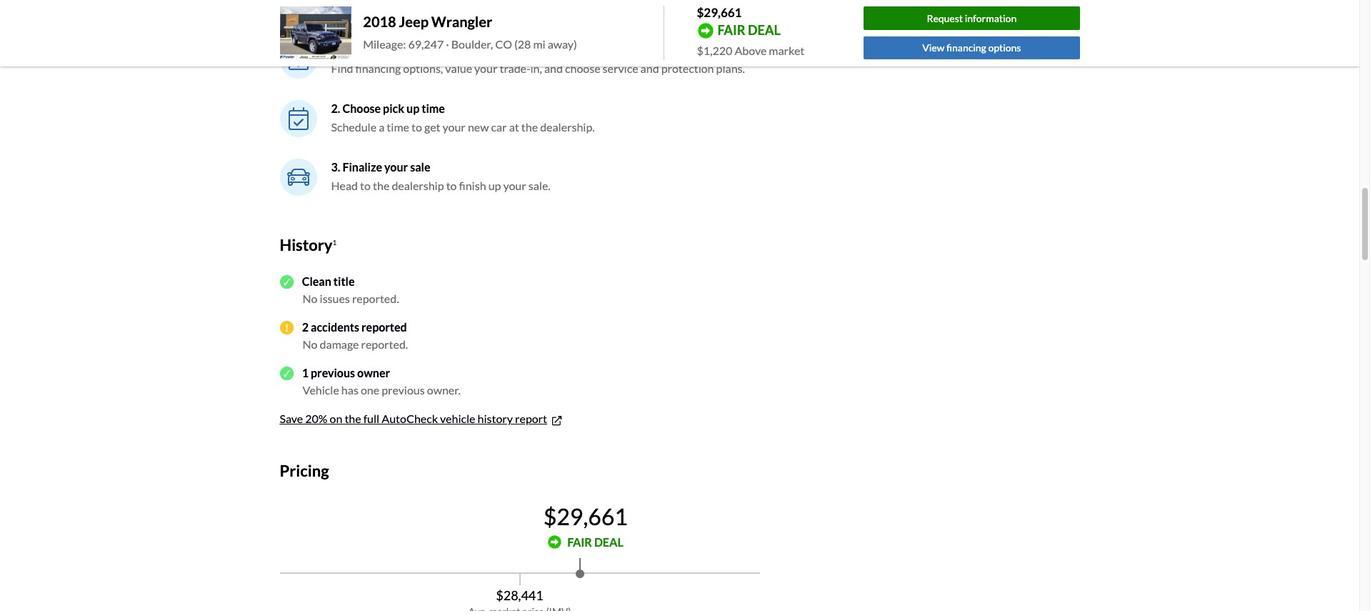 Task type: locate. For each thing, give the bounding box(es) containing it.
1 horizontal spatial financing
[[947, 42, 987, 54]]

fair deal
[[718, 22, 781, 38]]

deal left |
[[397, 43, 419, 56]]

time
[[422, 101, 445, 115], [387, 120, 410, 133]]

value
[[446, 61, 472, 75]]

fair deal image
[[548, 535, 562, 549]]

the right on
[[345, 412, 361, 425]]

view financing options
[[923, 42, 1022, 54]]

2 vertical spatial the
[[345, 412, 361, 425]]

vehicle
[[303, 383, 339, 397]]

choose
[[565, 61, 601, 75]]

0 horizontal spatial previous
[[311, 366, 355, 380]]

1 up clean title
[[333, 237, 337, 246]]

no for no issues reported.
[[303, 292, 318, 305]]

vdpcheck image
[[280, 275, 294, 289], [280, 366, 294, 380]]

to left get
[[412, 120, 422, 133]]

1 no from the top
[[303, 292, 318, 305]]

accidents
[[311, 320, 360, 334]]

1 horizontal spatial the
[[373, 178, 390, 192]]

at
[[509, 120, 519, 133]]

dealership.
[[540, 120, 595, 133]]

no down 2
[[303, 338, 318, 351]]

sale
[[410, 160, 431, 173]]

$28,441
[[496, 587, 544, 603]]

save 20% on the full autocheck vehicle history report image
[[550, 414, 564, 427]]

$29,661 up fair in the left of the page
[[544, 502, 628, 530]]

no
[[303, 292, 318, 305], [303, 338, 318, 351]]

2 no from the top
[[303, 338, 318, 351]]

$29,661
[[697, 5, 742, 20], [544, 502, 628, 530]]

financing inside 1. build your deal | find financing options, value your trade-in, and choose service and protection plans.
[[356, 61, 401, 75]]

damage
[[320, 338, 359, 351]]

0 horizontal spatial 1
[[302, 366, 309, 380]]

sale.
[[529, 178, 551, 192]]

vdpcheck image for 1 previous owner
[[280, 366, 294, 380]]

0 horizontal spatial $29,661
[[544, 502, 628, 530]]

your left sale on the left top
[[385, 160, 408, 173]]

to inside 2. choose pick up time schedule a time to get your new car at the dealership.
[[412, 120, 422, 133]]

market
[[769, 43, 805, 57]]

jeep
[[399, 13, 429, 30]]

deal right fair in the left of the page
[[595, 535, 624, 549]]

owner.
[[427, 383, 461, 397]]

up right finish
[[489, 178, 501, 192]]

co
[[495, 37, 512, 51]]

0 vertical spatial time
[[422, 101, 445, 115]]

2
[[302, 320, 309, 334]]

vehicle
[[440, 412, 476, 425]]

1 vertical spatial 1
[[302, 366, 309, 380]]

1 horizontal spatial and
[[641, 61, 659, 75]]

1 horizontal spatial time
[[422, 101, 445, 115]]

1. build your deal | find financing options, value your trade-in, and choose service and protection plans.
[[331, 43, 745, 75]]

financing down mileage:
[[356, 61, 401, 75]]

a
[[379, 120, 385, 133]]

boulder,
[[452, 37, 493, 51]]

1 horizontal spatial 1
[[333, 237, 337, 246]]

one
[[361, 383, 380, 397]]

1 vdpcheck image from the top
[[280, 275, 294, 289]]

1 horizontal spatial deal
[[595, 535, 624, 549]]

0 vertical spatial previous
[[311, 366, 355, 380]]

0 vertical spatial $29,661
[[697, 5, 742, 20]]

away)
[[548, 37, 577, 51]]

0 vertical spatial up
[[407, 101, 420, 115]]

1 vertical spatial reported.
[[361, 338, 408, 351]]

1 vertical spatial deal
[[595, 535, 624, 549]]

fair deal
[[568, 535, 624, 549]]

up right the pick
[[407, 101, 420, 115]]

1 and from the left
[[545, 61, 563, 75]]

vdpcheck image left clean
[[280, 275, 294, 289]]

finish
[[459, 178, 486, 192]]

no down clean
[[303, 292, 318, 305]]

1
[[333, 237, 337, 246], [302, 366, 309, 380]]

$29,661 for fair deal
[[544, 502, 628, 530]]

3.
[[331, 160, 340, 173]]

previous up vehicle
[[311, 366, 355, 380]]

1 vertical spatial vdpcheck image
[[280, 366, 294, 380]]

0 vertical spatial 1
[[333, 237, 337, 246]]

0 vertical spatial financing
[[947, 42, 987, 54]]

0 horizontal spatial time
[[387, 120, 410, 133]]

|
[[421, 43, 425, 56]]

your right get
[[443, 120, 466, 133]]

title
[[334, 275, 355, 288]]

time up get
[[422, 101, 445, 115]]

2 vdpcheck image from the top
[[280, 366, 294, 380]]

fair
[[718, 22, 746, 38]]

and right in,
[[545, 61, 563, 75]]

0 horizontal spatial deal
[[397, 43, 419, 56]]

1 vertical spatial $29,661
[[544, 502, 628, 530]]

to left "buy?"
[[327, 4, 342, 24]]

clean title
[[302, 275, 355, 288]]

to left finish
[[446, 178, 457, 192]]

1 horizontal spatial up
[[489, 178, 501, 192]]

up
[[407, 101, 420, 115], [489, 178, 501, 192]]

2018 jeep wrangler image
[[280, 6, 352, 60]]

to
[[327, 4, 342, 24], [412, 120, 422, 133], [360, 178, 371, 192], [446, 178, 457, 192]]

view financing options button
[[864, 36, 1080, 60]]

$1,220
[[697, 43, 733, 57]]

up inside 2. choose pick up time schedule a time to get your new car at the dealership.
[[407, 101, 420, 115]]

1 vertical spatial financing
[[356, 61, 401, 75]]

the right at
[[522, 120, 538, 133]]

1 horizontal spatial $29,661
[[697, 5, 742, 20]]

has
[[342, 383, 359, 397]]

0 vertical spatial the
[[522, 120, 538, 133]]

1 vertical spatial previous
[[382, 383, 425, 397]]

1 vertical spatial the
[[373, 178, 390, 192]]

the down 'finalize'
[[373, 178, 390, 192]]

$29,661 for $1,220
[[697, 5, 742, 20]]

2. choose pick up time schedule a time to get your new car at the dealership.
[[331, 101, 595, 133]]

0 vertical spatial reported.
[[352, 292, 399, 305]]

0 vertical spatial vdpcheck image
[[280, 275, 294, 289]]

wrangler
[[432, 13, 493, 30]]

1 vertical spatial up
[[489, 178, 501, 192]]

2 horizontal spatial the
[[522, 120, 538, 133]]

previous
[[311, 366, 355, 380], [382, 383, 425, 397]]

reported.
[[352, 292, 399, 305], [361, 338, 408, 351]]

$29,661 up fair
[[697, 5, 742, 20]]

1 up vehicle
[[302, 366, 309, 380]]

reported. down reported
[[361, 338, 408, 351]]

and
[[545, 61, 563, 75], [641, 61, 659, 75]]

vdpcheck image up the save
[[280, 366, 294, 380]]

your right build
[[372, 43, 395, 56]]

0 vertical spatial deal
[[397, 43, 419, 56]]

reported. up reported
[[352, 292, 399, 305]]

1 inside history 1
[[333, 237, 337, 246]]

view
[[923, 42, 945, 54]]

0 horizontal spatial financing
[[356, 61, 401, 75]]

financing down request information button at the top right
[[947, 42, 987, 54]]

request information
[[927, 12, 1017, 24]]

here's
[[381, 4, 426, 24]]

time right 'a'
[[387, 120, 410, 133]]

on
[[330, 412, 343, 425]]

fair
[[568, 535, 592, 549]]

and right service
[[641, 61, 659, 75]]

2.
[[331, 101, 340, 115]]

$1,220 above market
[[697, 43, 805, 57]]

0 horizontal spatial up
[[407, 101, 420, 115]]

your
[[372, 43, 395, 56], [475, 61, 498, 75], [443, 120, 466, 133], [385, 160, 408, 173], [503, 178, 527, 192]]

previous up autocheck
[[382, 383, 425, 397]]

0 vertical spatial no
[[303, 292, 318, 305]]

1 previous owner
[[302, 366, 390, 380]]

1 vertical spatial no
[[303, 338, 318, 351]]

financing
[[947, 42, 987, 54], [356, 61, 401, 75]]

full
[[364, 412, 380, 425]]

it
[[462, 4, 473, 24]]

0 horizontal spatial and
[[545, 61, 563, 75]]

pricing
[[280, 461, 329, 481]]

deal inside 1. build your deal | find financing options, value your trade-in, and choose service and protection plans.
[[397, 43, 419, 56]]

information
[[965, 12, 1017, 24]]



Task type: describe. For each thing, give the bounding box(es) containing it.
protection
[[662, 61, 714, 75]]

reported. for 2 accidents reported
[[361, 338, 408, 351]]

issues
[[320, 292, 350, 305]]

above
[[735, 43, 767, 57]]

2018
[[363, 13, 396, 30]]

plans.
[[717, 61, 745, 75]]

your left sale.
[[503, 178, 527, 192]]

vdpalert image
[[280, 321, 294, 334]]

buy?
[[345, 4, 378, 24]]

the inside the 3. finalize your sale head to the dealership to finish up your sale.
[[373, 178, 390, 192]]

save 20% on the full autocheck vehicle history report
[[280, 412, 548, 425]]

vdpcheck image for clean title
[[280, 275, 294, 289]]

ready
[[280, 4, 324, 24]]

1 horizontal spatial previous
[[382, 383, 425, 397]]

clean
[[302, 275, 331, 288]]

reported
[[362, 320, 407, 334]]

history
[[280, 235, 333, 254]]

schedule
[[331, 120, 377, 133]]

request
[[927, 12, 963, 24]]

trade-
[[500, 61, 531, 75]]

request information button
[[864, 7, 1080, 30]]

dealership
[[392, 178, 444, 192]]

to down 'finalize'
[[360, 178, 371, 192]]

the inside 2. choose pick up time schedule a time to get your new car at the dealership.
[[522, 120, 538, 133]]

get
[[425, 120, 441, 133]]

your inside 2. choose pick up time schedule a time to get your new car at the dealership.
[[443, 120, 466, 133]]

no damage reported.
[[303, 338, 408, 351]]

new
[[468, 120, 489, 133]]

·
[[446, 37, 449, 51]]

service
[[603, 61, 639, 75]]

financing inside button
[[947, 42, 987, 54]]

finalize
[[343, 160, 382, 173]]

reported. for clean title
[[352, 292, 399, 305]]

3. finalize your sale head to the dealership to finish up your sale.
[[331, 160, 551, 192]]

how
[[429, 4, 459, 24]]

history
[[478, 412, 513, 425]]

build
[[343, 43, 369, 56]]

options
[[989, 42, 1022, 54]]

owner
[[357, 366, 390, 380]]

(28
[[515, 37, 531, 51]]

works.
[[476, 4, 523, 24]]

vehicle has one previous owner.
[[303, 383, 461, 397]]

autocheck
[[382, 412, 438, 425]]

history 1
[[280, 235, 337, 254]]

your right value
[[475, 61, 498, 75]]

head
[[331, 178, 358, 192]]

69,247
[[408, 37, 444, 51]]

1 vertical spatial time
[[387, 120, 410, 133]]

2018 jeep wrangler mileage: 69,247 · boulder, co (28 mi away)
[[363, 13, 577, 51]]

find
[[331, 61, 353, 75]]

options,
[[403, 61, 443, 75]]

in,
[[531, 61, 542, 75]]

choose
[[343, 101, 381, 115]]

2 accidents reported
[[302, 320, 407, 334]]

ready to buy? here's how it works.
[[280, 4, 523, 24]]

no issues reported.
[[303, 292, 399, 305]]

mileage:
[[363, 37, 406, 51]]

deal
[[748, 22, 781, 38]]

no for no damage reported.
[[303, 338, 318, 351]]

mi
[[534, 37, 546, 51]]

car
[[491, 120, 507, 133]]

2 and from the left
[[641, 61, 659, 75]]

0 horizontal spatial the
[[345, 412, 361, 425]]

pick
[[383, 101, 405, 115]]

20%
[[305, 412, 328, 425]]

1.
[[331, 43, 340, 56]]

report
[[515, 412, 548, 425]]

up inside the 3. finalize your sale head to the dealership to finish up your sale.
[[489, 178, 501, 192]]

save
[[280, 412, 303, 425]]

save 20% on the full autocheck vehicle history report link
[[280, 412, 564, 427]]



Task type: vqa. For each thing, say whether or not it's contained in the screenshot.


